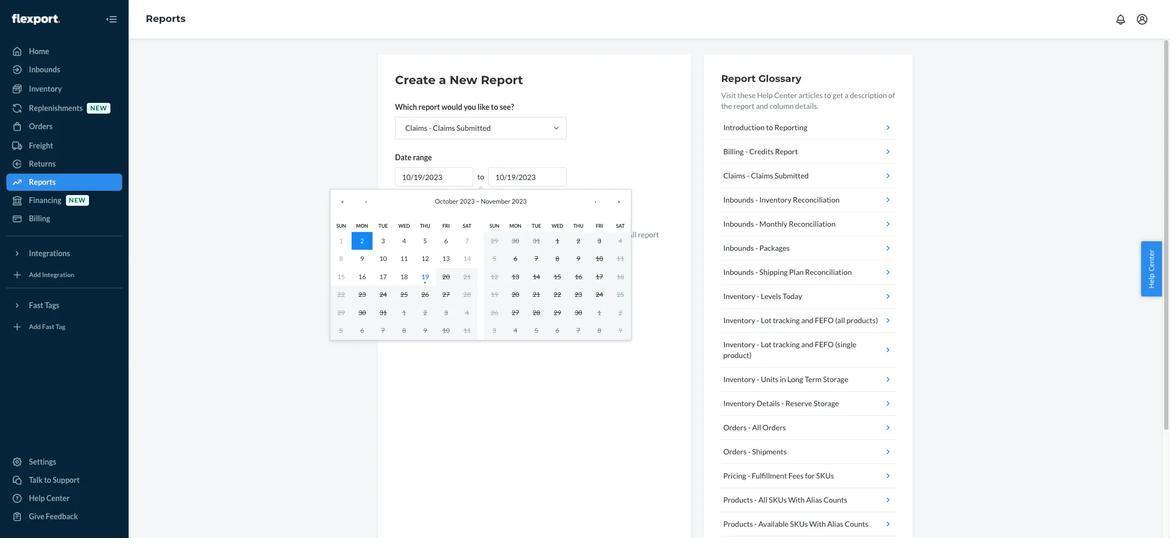 Task type: locate. For each thing, give the bounding box(es) containing it.
1 horizontal spatial for
[[805, 471, 815, 480]]

1 horizontal spatial 25
[[617, 291, 624, 299]]

and
[[756, 101, 769, 110], [802, 316, 814, 325], [802, 340, 814, 349]]

thursday element for 5
[[420, 223, 430, 229]]

all inside it may take up to 2 hours for new information to be reflected in reports. all report time fields are in universal time (utc).
[[628, 230, 637, 239]]

2 15 from the left
[[554, 273, 561, 281]]

10/19/2023
[[402, 173, 443, 182], [496, 173, 536, 182]]

- down inventory - levels today
[[757, 316, 760, 325]]

inbounds link
[[6, 61, 122, 78]]

term
[[805, 375, 822, 384]]

reconciliation
[[793, 195, 840, 204], [789, 219, 836, 228], [805, 268, 852, 277]]

november 5, 2023 element
[[493, 255, 497, 263], [339, 327, 343, 335]]

1 25 from the left
[[401, 291, 408, 299]]

25 for october 25, 2023 element
[[401, 291, 408, 299]]

1 tuesday element from the left
[[379, 223, 388, 229]]

0 horizontal spatial 30
[[359, 309, 366, 317]]

6 for 6 button over november 13, 2023 element
[[514, 255, 518, 263]]

1 horizontal spatial 10 button
[[436, 322, 457, 340]]

october 27, 2023 element
[[443, 291, 450, 299]]

reconciliation down inbounds - packages button on the right of page
[[805, 268, 852, 277]]

1 horizontal spatial 24 button
[[589, 286, 610, 304]]

1 horizontal spatial 18
[[617, 273, 624, 281]]

1 horizontal spatial november 2, 2023 element
[[577, 237, 581, 245]]

inventory down "product)"
[[724, 375, 756, 384]]

3 right reflected
[[598, 237, 602, 245]]

inbounds for inbounds - inventory reconciliation
[[724, 195, 754, 204]]

1 horizontal spatial october 30, 2023 element
[[512, 237, 519, 245]]

1 horizontal spatial 17
[[596, 273, 603, 281]]

0 vertical spatial 13
[[443, 255, 450, 263]]

8 for 8 button on top of november 15, 2023 element
[[556, 255, 560, 263]]

new up orders link
[[90, 104, 107, 112]]

products inside button
[[724, 520, 753, 529]]

1 horizontal spatial saturday element
[[616, 223, 625, 229]]

16 up the october 23, 2023 element
[[359, 273, 366, 281]]

21 down november 14, 2023 element
[[533, 291, 540, 299]]

create up may
[[404, 205, 428, 215]]

billing inside billing link
[[29, 214, 50, 223]]

1 horizontal spatial tuesday element
[[532, 223, 541, 229]]

sat for 4
[[616, 223, 625, 229]]

october 6, 2023 element
[[444, 237, 448, 245]]

11 button up october 18, 2023 element
[[394, 250, 415, 268]]

2 wednesday element from the left
[[552, 223, 563, 229]]

inbounds - shipping plan reconciliation
[[724, 268, 852, 277]]

- for inventory - lot tracking and fefo (all products) "button"
[[757, 316, 760, 325]]

1 vertical spatial november 11, 2023 element
[[464, 327, 471, 335]]

date range
[[395, 153, 432, 162]]

2 17 from the left
[[596, 273, 603, 281]]

2 vertical spatial and
[[802, 340, 814, 349]]

28 for october 28, 2023 "element"
[[464, 291, 471, 299]]

1 horizontal spatial november 8, 2023 element
[[556, 255, 560, 263]]

skus for all
[[769, 496, 787, 505]]

a inside the visit these help center articles to get a description of the report and column details.
[[845, 91, 849, 100]]

1 tracking from the top
[[773, 316, 800, 325]]

23 for the october 23, 2023 element
[[359, 291, 366, 299]]

with inside products - available skus with alias counts button
[[810, 520, 826, 529]]

0 horizontal spatial november 3, 2023 element
[[444, 309, 448, 317]]

november 13, 2023 element
[[512, 273, 519, 281]]

add left integration
[[29, 271, 41, 279]]

- left shipments
[[749, 447, 751, 456]]

0 horizontal spatial fri
[[443, 223, 450, 229]]

orders - shipments button
[[721, 440, 896, 464]]

1 saturday element from the left
[[463, 223, 472, 229]]

0 horizontal spatial claims - claims submitted
[[405, 123, 491, 132]]

november 10, 2023 element
[[596, 255, 603, 263], [443, 327, 450, 335]]

31 for topmost 31 button's october 31, 2023 element
[[533, 237, 540, 245]]

« button
[[331, 190, 354, 213]]

november 22, 2023 element
[[554, 291, 561, 299]]

1 fefo from the top
[[815, 316, 834, 325]]

0 vertical spatial reconciliation
[[793, 195, 840, 204]]

1 horizontal spatial 23
[[575, 291, 582, 299]]

monday element up october 2, 2023 element
[[356, 223, 368, 229]]

0 horizontal spatial thu
[[420, 223, 430, 229]]

thursday element
[[420, 223, 430, 229], [574, 223, 584, 229]]

0 vertical spatial 21
[[464, 273, 471, 281]]

4 for the bottom november 4, 2023 element
[[465, 309, 469, 317]]

6 button down november 29, 2023 element
[[547, 322, 568, 340]]

counts
[[824, 496, 848, 505], [845, 520, 869, 529]]

introduction
[[724, 123, 765, 132]]

center inside help center button
[[1147, 250, 1157, 272]]

2 monday element from the left
[[510, 223, 522, 229]]

23 for november 23, 2023 element
[[575, 291, 582, 299]]

23 up november 30, 2023 element
[[575, 291, 582, 299]]

tracking inside the "inventory - lot tracking and fefo (single product)"
[[773, 340, 800, 349]]

1 down october 25, 2023 element
[[402, 309, 406, 317]]

november 11, 2023 element
[[617, 255, 624, 263], [464, 327, 471, 335]]

1 vertical spatial center
[[1147, 250, 1157, 272]]

november 19, 2023 element
[[491, 291, 498, 299]]

november 5, 2023 element down october 22, 2023 element
[[339, 327, 343, 335]]

november 2, 2023 element
[[577, 237, 581, 245], [423, 309, 427, 317]]

1 horizontal spatial 28 button
[[526, 304, 547, 322]]

billing down the financing
[[29, 214, 50, 223]]

november 29, 2023 element
[[554, 309, 561, 317]]

2 lot from the top
[[761, 340, 772, 349]]

to inside introduction to reporting button
[[766, 123, 773, 132]]

24 button up december 1, 2023 element
[[589, 286, 610, 304]]

friday element
[[443, 223, 450, 229], [596, 223, 603, 229]]

7 button
[[457, 232, 478, 250], [526, 250, 547, 268], [373, 322, 394, 340], [568, 322, 589, 340]]

0 vertical spatial skus
[[817, 471, 834, 480]]

saturday element
[[463, 223, 472, 229], [616, 223, 625, 229]]

the
[[721, 101, 732, 110]]

0 vertical spatial fefo
[[815, 316, 834, 325]]

0 horizontal spatial 18 button
[[394, 268, 415, 286]]

october 29, 2023 element left '(utc).'
[[491, 237, 498, 245]]

3 for "december 3, 2023" element
[[493, 327, 497, 335]]

11 for the leftmost 11 button
[[401, 255, 408, 263]]

0 vertical spatial october 29, 2023 element
[[491, 237, 498, 245]]

0 horizontal spatial sun
[[336, 223, 346, 229]]

0 horizontal spatial with
[[789, 496, 805, 505]]

skus inside button
[[790, 520, 808, 529]]

1 tue from the left
[[379, 223, 388, 229]]

lot down inventory - levels today
[[761, 316, 772, 325]]

- inside button
[[748, 471, 751, 480]]

0 horizontal spatial wed
[[399, 223, 410, 229]]

29 left '(utc).'
[[491, 237, 498, 245]]

12 button up october 19, 2023 element
[[415, 250, 436, 268]]

give
[[29, 512, 44, 521]]

november 17, 2023 element
[[596, 273, 603, 281]]

2 tue from the left
[[532, 223, 541, 229]]

support
[[53, 476, 80, 485]]

create
[[395, 73, 436, 87], [404, 205, 428, 215]]

25 button down october 18, 2023 element
[[394, 286, 415, 304]]

center inside help center link
[[46, 494, 70, 503]]

november 11, 2023 element left "december 3, 2023" element
[[464, 327, 471, 335]]

thu
[[420, 223, 430, 229], [574, 223, 584, 229]]

skus inside button
[[817, 471, 834, 480]]

sat for 7
[[463, 223, 472, 229]]

inbounds down "home"
[[29, 65, 60, 74]]

1 vertical spatial storage
[[814, 399, 839, 408]]

tag
[[56, 323, 65, 331]]

skus
[[817, 471, 834, 480], [769, 496, 787, 505], [790, 520, 808, 529]]

1 vertical spatial submitted
[[775, 171, 809, 180]]

october 22, 2023 element
[[338, 291, 345, 299]]

october 30, 2023 element
[[512, 237, 519, 245], [359, 309, 366, 317]]

october 31, 2023 element left be
[[533, 237, 540, 245]]

glossary
[[759, 73, 802, 85]]

0 vertical spatial 14
[[464, 255, 471, 263]]

28 down october 21, 2023 'element' on the left of the page
[[464, 291, 471, 299]]

0 horizontal spatial saturday element
[[463, 223, 472, 229]]

0 vertical spatial in
[[593, 230, 599, 239]]

sun up october 1, 2023 element
[[336, 223, 346, 229]]

15 button up october 22, 2023 element
[[331, 268, 352, 286]]

27 button up december 4, 2023 "element"
[[505, 304, 526, 322]]

alias inside button
[[828, 520, 844, 529]]

0 horizontal spatial 16
[[359, 273, 366, 281]]

1 horizontal spatial 19
[[491, 291, 498, 299]]

fields
[[411, 241, 429, 250]]

all for products
[[759, 496, 768, 505]]

2 18 from the left
[[617, 273, 624, 281]]

november 9, 2023 element up november 16, 2023 element
[[577, 255, 581, 263]]

november 23, 2023 element
[[575, 291, 582, 299]]

7 up the october 14, 2023 element
[[465, 237, 469, 245]]

0 vertical spatial submitted
[[457, 123, 491, 132]]

products - all skus with alias counts button
[[721, 489, 896, 513]]

levels
[[761, 292, 782, 301]]

0 horizontal spatial november 1, 2023 element
[[402, 309, 406, 317]]

inbounds - monthly reconciliation
[[724, 219, 836, 228]]

october 23, 2023 element
[[359, 291, 366, 299]]

2 tuesday element from the left
[[532, 223, 541, 229]]

tuesday element up information
[[532, 223, 541, 229]]

0 horizontal spatial mon
[[356, 223, 368, 229]]

- for orders - shipments button
[[749, 447, 751, 456]]

november 8, 2023 element for 8 button below october 25, 2023 element
[[402, 327, 406, 335]]

to left 'get'
[[825, 91, 832, 100]]

1 horizontal spatial wednesday element
[[552, 223, 563, 229]]

2 10/19/2023 from the left
[[496, 173, 536, 182]]

with
[[789, 496, 805, 505], [810, 520, 826, 529]]

9 down october 2, 2023 element
[[360, 255, 364, 263]]

0 horizontal spatial november 9, 2023 element
[[423, 327, 427, 335]]

0 horizontal spatial october 29, 2023 element
[[338, 309, 345, 317]]

1 vertical spatial reports link
[[6, 174, 122, 191]]

december 8, 2023 element
[[598, 327, 602, 335]]

23 button
[[352, 286, 373, 304], [568, 286, 589, 304]]

8 for 8 button above october 15, 2023 element
[[339, 255, 343, 263]]

integrations
[[29, 249, 70, 258]]

1 horizontal spatial 31
[[533, 237, 540, 245]]

- right details
[[782, 399, 784, 408]]

24 button
[[373, 286, 394, 304], [589, 286, 610, 304]]

report down these
[[734, 101, 755, 110]]

inbounds for inbounds - shipping plan reconciliation
[[724, 268, 754, 277]]

2 16 button from the left
[[568, 268, 589, 286]]

3 for right november 3, 2023 element
[[598, 237, 602, 245]]

23 down october 16, 2023 element
[[359, 291, 366, 299]]

1 horizontal spatial thursday element
[[574, 223, 584, 229]]

all inside products - all skus with alias counts button
[[759, 496, 768, 505]]

new
[[450, 73, 478, 87]]

0 horizontal spatial 31
[[380, 309, 387, 317]]

counts inside button
[[845, 520, 869, 529]]

1 lot from the top
[[761, 316, 772, 325]]

22 down november 15, 2023 element
[[554, 291, 561, 299]]

1 horizontal spatial reports
[[146, 13, 186, 25]]

for right the fees
[[805, 471, 815, 480]]

2 thursday element from the left
[[574, 223, 584, 229]]

inventory for inventory - lot tracking and fefo (single product)
[[724, 340, 756, 349]]

- inside "button"
[[757, 316, 760, 325]]

0 horizontal spatial 2023
[[460, 197, 475, 206]]

get
[[833, 91, 844, 100]]

1 horizontal spatial 21
[[533, 291, 540, 299]]

31 button left be
[[526, 232, 547, 250]]

1 vertical spatial claims - claims submitted
[[724, 171, 809, 180]]

november 9, 2023 element
[[577, 255, 581, 263], [423, 327, 427, 335]]

19 button up november 26, 2023 "element"
[[484, 286, 505, 304]]

october 24, 2023 element
[[380, 291, 387, 299]]

october 4, 2023 element
[[402, 237, 406, 245]]

10 up november 17, 2023 element
[[596, 255, 603, 263]]

1 for october 1, 2023 element
[[339, 237, 343, 245]]

2 25 button from the left
[[610, 286, 631, 304]]

2 sun from the left
[[490, 223, 500, 229]]

december 9, 2023 element
[[619, 327, 623, 335]]

1 vertical spatial 13
[[512, 273, 519, 281]]

october 17, 2023 element
[[380, 273, 387, 281]]

1 23 from the left
[[359, 291, 366, 299]]

2 17 button from the left
[[589, 268, 610, 286]]

28
[[464, 291, 471, 299], [533, 309, 540, 317]]

october 31, 2023 element for topmost 31 button
[[533, 237, 540, 245]]

november 6, 2023 element
[[514, 255, 518, 263], [360, 327, 364, 335]]

october 5, 2023 element
[[423, 237, 427, 245]]

report inside create report button
[[429, 205, 451, 215]]

wed for 1
[[552, 223, 563, 229]]

1 sat from the left
[[463, 223, 472, 229]]

2 horizontal spatial help
[[1147, 273, 1157, 289]]

alias inside button
[[807, 496, 823, 505]]

new
[[90, 104, 107, 112], [69, 196, 86, 205], [488, 230, 502, 239]]

10 down october 27, 2023 element
[[443, 327, 450, 335]]

center
[[775, 91, 798, 100], [1147, 250, 1157, 272], [46, 494, 70, 503]]

november 3, 2023 element down october 27, 2023 element
[[444, 309, 448, 317]]

1 horizontal spatial november 10, 2023 element
[[596, 255, 603, 263]]

27 for october 27, 2023 element
[[443, 291, 450, 299]]

submitted inside claims - claims submitted button
[[775, 171, 809, 180]]

inventory - lot tracking and fefo (all products)
[[724, 316, 878, 325]]

13 button
[[436, 250, 457, 268], [505, 268, 526, 286]]

2 22 button from the left
[[547, 286, 568, 304]]

6 button
[[436, 232, 457, 250], [505, 250, 526, 268], [352, 322, 373, 340], [547, 322, 568, 340]]

2 saturday element from the left
[[616, 223, 625, 229]]

2 25 from the left
[[617, 291, 624, 299]]

and for inventory - lot tracking and fefo (all products)
[[802, 316, 814, 325]]

0 vertical spatial fast
[[29, 301, 43, 310]]

22 button down october 15, 2023 element
[[331, 286, 352, 304]]

15
[[338, 273, 345, 281], [554, 273, 561, 281]]

22 button up november 29, 2023 element
[[547, 286, 568, 304]]

to
[[825, 91, 832, 100], [491, 102, 498, 112], [766, 123, 773, 132], [478, 172, 485, 181], [442, 230, 449, 239], [544, 230, 551, 239], [44, 476, 51, 485]]

reconciliation for inbounds - inventory reconciliation
[[793, 195, 840, 204]]

30 for november 30, 2023 element
[[575, 309, 582, 317]]

add for add integration
[[29, 271, 41, 279]]

fri
[[443, 223, 450, 229], [596, 223, 603, 229]]

18 button
[[394, 268, 415, 286], [610, 268, 631, 286]]

22 for october 22, 2023 element
[[338, 291, 345, 299]]

2 wed from the left
[[552, 223, 563, 229]]

6 down '(utc).'
[[514, 255, 518, 263]]

14 button up november 21, 2023 element
[[526, 268, 547, 286]]

october 29, 2023 element
[[491, 237, 498, 245], [338, 309, 345, 317]]

with inside products - all skus with alias counts button
[[789, 496, 805, 505]]

november 1, 2023 element for 1 button right of information
[[556, 237, 560, 245]]

create for create report
[[404, 205, 428, 215]]

18 button up october 25, 2023 element
[[394, 268, 415, 286]]

november 26, 2023 element
[[491, 309, 498, 317]]

1
[[339, 237, 343, 245], [556, 237, 560, 245], [402, 309, 406, 317], [598, 309, 602, 317]]

inventory for inventory - units in long term storage
[[724, 375, 756, 384]]

0 vertical spatial help
[[757, 91, 773, 100]]

2 button
[[352, 232, 373, 250], [568, 232, 589, 250], [415, 304, 436, 322], [610, 304, 631, 322]]

october 3, 2023 element
[[381, 237, 385, 245]]

inventory
[[29, 84, 62, 93], [760, 195, 792, 204], [724, 292, 756, 301], [724, 316, 756, 325], [724, 340, 756, 349], [724, 375, 756, 384], [724, 399, 756, 408]]

returns
[[29, 159, 56, 168]]

tracking inside "button"
[[773, 316, 800, 325]]

2 add from the top
[[29, 323, 41, 331]]

19 for november 19, 2023 element at left bottom
[[491, 291, 498, 299]]

counts inside button
[[824, 496, 848, 505]]

1 horizontal spatial 22
[[554, 291, 561, 299]]

0 horizontal spatial billing
[[29, 214, 50, 223]]

27 button
[[436, 286, 457, 304], [505, 304, 526, 322]]

products left available
[[724, 520, 753, 529]]

1 24 from the left
[[380, 291, 387, 299]]

1 horizontal spatial new
[[90, 104, 107, 112]]

and inside the "inventory - lot tracking and fefo (single product)"
[[802, 340, 814, 349]]

8 down december 1, 2023 element
[[598, 327, 602, 335]]

billing inside billing - credits report button
[[724, 147, 744, 156]]

14 up november 21, 2023 element
[[533, 273, 540, 281]]

a left new
[[439, 73, 446, 87]]

1 thu from the left
[[420, 223, 430, 229]]

november 3, 2023 element
[[598, 237, 602, 245], [444, 309, 448, 317]]

1 vertical spatial 21
[[533, 291, 540, 299]]

new for replenishments
[[90, 104, 107, 112]]

storage right term
[[823, 375, 849, 384]]

inventory inside button
[[724, 292, 756, 301]]

0 vertical spatial reports
[[146, 13, 186, 25]]

2 for 2 button over october 9, 2023 element
[[360, 237, 364, 245]]

13 for october 13, 2023 'element'
[[443, 255, 450, 263]]

30 right time
[[512, 237, 519, 245]]

0 horizontal spatial 10/19/2023
[[402, 173, 443, 182]]

new up time
[[488, 230, 502, 239]]

30 button
[[505, 232, 526, 250], [352, 304, 373, 322], [568, 304, 589, 322]]

12 for october 12, 2023 "element"
[[422, 255, 429, 263]]

0 horizontal spatial help
[[29, 494, 45, 503]]

column
[[770, 101, 794, 110]]

1 horizontal spatial sunday element
[[490, 223, 500, 229]]

2 tracking from the top
[[773, 340, 800, 349]]

30 for the top october 30, 2023 element
[[512, 237, 519, 245]]

19 up "october 26, 2023" element
[[422, 273, 429, 281]]

december 5, 2023 element
[[535, 327, 539, 335]]

and left 'column'
[[756, 101, 769, 110]]

1 products from the top
[[724, 496, 753, 505]]

2 fefo from the top
[[815, 340, 834, 349]]

1 17 from the left
[[380, 273, 387, 281]]

create up which
[[395, 73, 436, 87]]

1 17 button from the left
[[373, 268, 394, 286]]

inventory - levels today
[[724, 292, 803, 301]]

skus inside button
[[769, 496, 787, 505]]

billing for billing - credits report
[[724, 147, 744, 156]]

0 horizontal spatial thursday element
[[420, 223, 430, 229]]

universal
[[450, 241, 482, 250]]

1 monday element from the left
[[356, 223, 368, 229]]

1 horizontal spatial alias
[[828, 520, 844, 529]]

0 horizontal spatial sunday element
[[336, 223, 346, 229]]

1 wednesday element from the left
[[399, 223, 410, 229]]

- down billing - credits report
[[747, 171, 750, 180]]

8 for 8 button below october 25, 2023 element
[[402, 327, 406, 335]]

lot inside inventory - lot tracking and fefo (all products) "button"
[[761, 316, 772, 325]]

1 sun from the left
[[336, 223, 346, 229]]

14 button up october 21, 2023 'element' on the left of the page
[[457, 250, 478, 268]]

2 products from the top
[[724, 520, 753, 529]]

inventory - levels today button
[[721, 285, 896, 309]]

2 24 from the left
[[596, 291, 603, 299]]

24 for november 24, 2023 element
[[596, 291, 603, 299]]

9 for top november 9, 2023 "element"
[[577, 255, 581, 263]]

9 button
[[352, 250, 373, 268], [568, 250, 589, 268], [415, 322, 436, 340], [610, 322, 631, 340]]

1 horizontal spatial november 7, 2023 element
[[535, 255, 539, 263]]

1 vertical spatial november 10, 2023 element
[[443, 327, 450, 335]]

pricing - fulfillment fees for skus
[[724, 471, 834, 480]]

wednesday element
[[399, 223, 410, 229], [552, 223, 563, 229]]

2 thu from the left
[[574, 223, 584, 229]]

10 for the left november 10, 2023 element
[[443, 327, 450, 335]]

18 up november 25, 2023 element at the right of the page
[[617, 273, 624, 281]]

11 up november 18, 2023 element
[[617, 255, 624, 263]]

freight
[[29, 141, 53, 150]]

4 for december 4, 2023 "element"
[[514, 327, 518, 335]]

14 for november 14, 2023 element
[[533, 273, 540, 281]]

products inside button
[[724, 496, 753, 505]]

1 23 button from the left
[[352, 286, 373, 304]]

1 vertical spatial november 1, 2023 element
[[402, 309, 406, 317]]

are
[[431, 241, 441, 250]]

november 7, 2023 element
[[535, 255, 539, 263], [381, 327, 385, 335]]

2 sat from the left
[[616, 223, 625, 229]]

all
[[628, 230, 637, 239], [753, 423, 762, 432], [759, 496, 768, 505]]

0 horizontal spatial center
[[46, 494, 70, 503]]

1 18 from the left
[[401, 273, 408, 281]]

october 1, 2023 element
[[339, 237, 343, 245]]

25 button
[[394, 286, 415, 304], [610, 286, 631, 304]]

products for products - all skus with alias counts
[[724, 496, 753, 505]]

november 2, 2023 element down "october 26, 2023" element
[[423, 309, 427, 317]]

orders - shipments
[[724, 447, 787, 456]]

create inside button
[[404, 205, 428, 215]]

storage
[[823, 375, 849, 384], [814, 399, 839, 408]]

16 for november 16, 2023 element
[[575, 273, 582, 281]]

1 add from the top
[[29, 271, 41, 279]]

28 button down october 21, 2023 'element' on the left of the page
[[457, 286, 478, 304]]

1 16 from the left
[[359, 273, 366, 281]]

skus for available
[[790, 520, 808, 529]]

range
[[413, 153, 432, 162]]

0 horizontal spatial 10 button
[[373, 250, 394, 268]]

report right "reports."
[[638, 230, 659, 239]]

0 horizontal spatial october 31, 2023 element
[[380, 309, 387, 317]]

monday element
[[356, 223, 368, 229], [510, 223, 522, 229]]

1 friday element from the left
[[443, 223, 450, 229]]

time
[[395, 241, 410, 250]]

fast left tag
[[42, 323, 54, 331]]

25 button up december 2, 2023 element
[[610, 286, 631, 304]]

1 mon from the left
[[356, 223, 368, 229]]

all up orders - shipments
[[753, 423, 762, 432]]

october 20, 2023 element
[[443, 273, 450, 281]]

8 button down october 25, 2023 element
[[394, 322, 415, 340]]

thu for 2
[[574, 223, 584, 229]]

1 15 from the left
[[338, 273, 345, 281]]

all inside orders - all orders button
[[753, 423, 762, 432]]

fefo for (all
[[815, 316, 834, 325]]

november 28, 2023 element
[[533, 309, 540, 317]]

inventory for inventory - lot tracking and fefo (all products)
[[724, 316, 756, 325]]

which
[[395, 102, 417, 112]]

1 vertical spatial 19
[[491, 291, 498, 299]]

saturday element up "reports."
[[616, 223, 625, 229]]

october 11, 2023 element
[[401, 255, 408, 263]]

tracking down inventory - lot tracking and fefo (all products)
[[773, 340, 800, 349]]

1 fri from the left
[[443, 223, 450, 229]]

tracking for (single
[[773, 340, 800, 349]]

1 22 from the left
[[338, 291, 345, 299]]

2 mon from the left
[[510, 223, 522, 229]]

2 vertical spatial center
[[46, 494, 70, 503]]

december 3, 2023 element
[[493, 327, 497, 335]]

it
[[395, 230, 400, 239]]

report for create a new report
[[481, 73, 523, 87]]

21
[[464, 273, 471, 281], [533, 291, 540, 299]]

20 for november 20, 2023 element
[[512, 291, 519, 299]]

8 down october 1, 2023 element
[[339, 255, 343, 263]]

inventory up "product)"
[[724, 340, 756, 349]]

november 7, 2023 element up november 14, 2023 element
[[535, 255, 539, 263]]

1 horizontal spatial october 29, 2023 element
[[491, 237, 498, 245]]

sunday element for 29
[[490, 223, 500, 229]]

2 friday element from the left
[[596, 223, 603, 229]]

november 24, 2023 element
[[596, 291, 603, 299]]

14 for the october 14, 2023 element
[[464, 255, 471, 263]]

reports
[[146, 13, 186, 25], [29, 178, 56, 187]]

to inside the visit these help center articles to get a description of the report and column details.
[[825, 91, 832, 100]]

2 sunday element from the left
[[490, 223, 500, 229]]

1 vertical spatial november 2, 2023 element
[[423, 309, 427, 317]]

inventory inside the "inventory - lot tracking and fefo (single product)"
[[724, 340, 756, 349]]

new for financing
[[69, 196, 86, 205]]

12 down fields
[[422, 255, 429, 263]]

1 vertical spatial november 7, 2023 element
[[381, 327, 385, 335]]

1 horizontal spatial 26
[[491, 309, 498, 317]]

2 22 from the left
[[554, 291, 561, 299]]

2 23 button from the left
[[568, 286, 589, 304]]

sun for 1
[[336, 223, 346, 229]]

orders for orders - shipments
[[724, 447, 747, 456]]

october 31, 2023 element
[[533, 237, 540, 245], [380, 309, 387, 317]]

0 horizontal spatial tue
[[379, 223, 388, 229]]

fefo inside "button"
[[815, 316, 834, 325]]

5
[[423, 237, 427, 245], [493, 255, 497, 263], [339, 327, 343, 335], [535, 327, 539, 335]]

saturday element for 7
[[463, 223, 472, 229]]

23
[[359, 291, 366, 299], [575, 291, 582, 299]]

26 down october 19, 2023 element
[[422, 291, 429, 299]]

november 4, 2023 element up november 18, 2023 element
[[619, 237, 623, 245]]

1 sunday element from the left
[[336, 223, 346, 229]]

2 fri from the left
[[596, 223, 603, 229]]

thursday element for 2
[[574, 223, 584, 229]]

report inside button
[[775, 147, 798, 156]]

tracking
[[773, 316, 800, 325], [773, 340, 800, 349]]

fast tags
[[29, 301, 59, 310]]

october 13, 2023 element
[[443, 255, 450, 263]]

1 horizontal spatial in
[[593, 230, 599, 239]]

report glossary
[[721, 73, 802, 85]]

- left units at the bottom
[[757, 375, 760, 384]]

october 18, 2023 element
[[401, 273, 408, 281]]

give feedback button
[[6, 508, 122, 526]]

11 button up november 18, 2023 element
[[610, 250, 631, 268]]

1 thursday element from the left
[[420, 223, 430, 229]]

reconciliation for inbounds - monthly reconciliation
[[789, 219, 836, 228]]

15 for october 15, 2023 element
[[338, 273, 345, 281]]

create a new report
[[395, 73, 523, 87]]

3 button up november 17, 2023 element
[[589, 232, 610, 250]]

1 left reflected
[[556, 237, 560, 245]]

wed up be
[[552, 223, 563, 229]]

19 button up "october 26, 2023" element
[[415, 268, 436, 286]]

21 button
[[457, 268, 478, 286], [526, 286, 547, 304]]

1 horizontal spatial 12
[[491, 273, 498, 281]]

a
[[439, 73, 446, 87], [845, 91, 849, 100]]

all right "reports."
[[628, 230, 637, 239]]

25 for november 25, 2023 element at the right of the page
[[617, 291, 624, 299]]

2 2023 from the left
[[512, 197, 527, 206]]

inventory inside "button"
[[724, 316, 756, 325]]

8
[[339, 255, 343, 263], [556, 255, 560, 263], [402, 327, 406, 335], [598, 327, 602, 335]]

23 button down october 16, 2023 element
[[352, 286, 373, 304]]

november 18, 2023 element
[[617, 273, 624, 281]]

november 4, 2023 element
[[619, 237, 623, 245], [465, 309, 469, 317]]

10 up october 17, 2023 element
[[380, 255, 387, 263]]

2 23 from the left
[[575, 291, 582, 299]]

»
[[618, 197, 621, 206]]

1 horizontal spatial 18 button
[[610, 268, 631, 286]]

1 18 button from the left
[[394, 268, 415, 286]]

help inside help center button
[[1147, 273, 1157, 289]]

0 horizontal spatial submitted
[[457, 123, 491, 132]]

1 16 button from the left
[[352, 268, 373, 286]]

26 for november 26, 2023 "element"
[[491, 309, 498, 317]]

14
[[464, 255, 471, 263], [533, 273, 540, 281]]

november 8, 2023 element
[[556, 255, 560, 263], [402, 327, 406, 335]]

billing - credits report
[[724, 147, 798, 156]]

11 for 11 button to the right
[[617, 255, 624, 263]]

orders up freight
[[29, 122, 53, 131]]

and inside "button"
[[802, 316, 814, 325]]

november 30, 2023 element
[[575, 309, 582, 317]]

2 up december 9, 2023 element
[[619, 309, 623, 317]]

15 for november 15, 2023 element
[[554, 273, 561, 281]]

open account menu image
[[1136, 13, 1149, 26]]

center inside the visit these help center articles to get a description of the report and column details.
[[775, 91, 798, 100]]

orders for orders
[[29, 122, 53, 131]]

1 horizontal spatial submitted
[[775, 171, 809, 180]]

0 horizontal spatial 15
[[338, 273, 345, 281]]

november 1, 2023 element
[[556, 237, 560, 245], [402, 309, 406, 317]]

1 vertical spatial fast
[[42, 323, 54, 331]]

tuesday element
[[379, 223, 388, 229], [532, 223, 541, 229]]

november 21, 2023 element
[[533, 291, 540, 299]]

report up up
[[429, 205, 451, 215]]

0 horizontal spatial 17
[[380, 273, 387, 281]]

9 for december 9, 2023 element
[[619, 327, 623, 335]]

1 wed from the left
[[399, 223, 410, 229]]

counts for products - all skus with alias counts
[[824, 496, 848, 505]]

all down fulfillment
[[759, 496, 768, 505]]

to right talk
[[44, 476, 51, 485]]

- inside the "inventory - lot tracking and fefo (single product)"
[[757, 340, 760, 349]]

27
[[443, 291, 450, 299], [512, 309, 519, 317]]

2 16 from the left
[[575, 273, 582, 281]]

sunday element
[[336, 223, 346, 229], [490, 223, 500, 229]]

october 28, 2023 element
[[464, 291, 471, 299]]

flexport logo image
[[12, 14, 60, 25]]

lot inside the "inventory - lot tracking and fefo (single product)"
[[761, 340, 772, 349]]

a right 'get'
[[845, 91, 849, 100]]

fefo inside the "inventory - lot tracking and fefo (single product)"
[[815, 340, 834, 349]]

0 vertical spatial counts
[[824, 496, 848, 505]]

29 button
[[484, 232, 505, 250], [331, 304, 352, 322], [547, 304, 568, 322]]

1 horizontal spatial 14
[[533, 273, 540, 281]]

27 down october 20, 2023 element
[[443, 291, 450, 299]]

october 21, 2023 element
[[464, 273, 471, 281]]



Task type: describe. For each thing, give the bounding box(es) containing it.
3 button down november 26, 2023 "element"
[[484, 322, 505, 340]]

0 horizontal spatial 30 button
[[352, 304, 373, 322]]

reports.
[[600, 230, 626, 239]]

product)
[[724, 351, 752, 360]]

with for all
[[789, 496, 805, 505]]

inventory up monthly
[[760, 195, 792, 204]]

1 25 button from the left
[[394, 286, 415, 304]]

» button
[[608, 190, 631, 213]]

› button
[[584, 190, 608, 213]]

replenishments
[[29, 103, 83, 113]]

open notifications image
[[1115, 13, 1128, 26]]

may
[[402, 230, 415, 239]]

0 horizontal spatial 29 button
[[331, 304, 352, 322]]

to right like
[[491, 102, 498, 112]]

1 vertical spatial october 30, 2023 element
[[359, 309, 366, 317]]

2 for 2 button underneath "october 26, 2023" element
[[423, 309, 427, 317]]

1 horizontal spatial 29
[[491, 237, 498, 245]]

inbounds - inventory reconciliation button
[[721, 188, 896, 212]]

reserve
[[786, 399, 813, 408]]

claims down billing - credits report
[[724, 171, 746, 180]]

report inside the visit these help center articles to get a description of the report and column details.
[[734, 101, 755, 110]]

3 button down october 27, 2023 element
[[436, 304, 457, 322]]

home link
[[6, 43, 122, 60]]

12 for "november 12, 2023" element
[[491, 273, 498, 281]]

november 6, 2023 element for 6 button over november 13, 2023 element
[[514, 255, 518, 263]]

2 24 button from the left
[[589, 286, 610, 304]]

october 16, 2023 element
[[359, 273, 366, 281]]

introduction to reporting button
[[721, 116, 896, 140]]

november 12, 2023 element
[[491, 273, 498, 281]]

2 horizontal spatial 10 button
[[589, 250, 610, 268]]

- for products - all skus with alias counts button
[[755, 496, 757, 505]]

help center button
[[1142, 242, 1163, 297]]

0 vertical spatial 31 button
[[526, 232, 547, 250]]

to left be
[[544, 230, 551, 239]]

1 for november 1, 2023 element associated with 1 button under october 25, 2023 element
[[402, 309, 406, 317]]

monday element for 2
[[356, 223, 368, 229]]

1 horizontal spatial 13 button
[[505, 268, 526, 286]]

1 horizontal spatial reports link
[[146, 13, 186, 25]]

integration
[[42, 271, 75, 279]]

products - available skus with alias counts
[[724, 520, 869, 529]]

1 22 button from the left
[[331, 286, 352, 304]]

9 button up november 16, 2023 element
[[568, 250, 589, 268]]

november 27, 2023 element
[[512, 309, 519, 317]]

october 26, 2023 element
[[422, 291, 429, 299]]

report left would
[[419, 102, 440, 112]]

‹ button
[[354, 190, 378, 213]]

today
[[783, 292, 803, 301]]

1 horizontal spatial 19 button
[[484, 286, 505, 304]]

help inside the visit these help center articles to get a description of the report and column details.
[[757, 91, 773, 100]]

inventory - lot tracking and fefo (single product) button
[[721, 333, 896, 368]]

1 15 button from the left
[[331, 268, 352, 286]]

add fast tag link
[[6, 319, 122, 336]]

october 19, 2023 element
[[422, 273, 429, 281]]

shipping
[[760, 268, 788, 277]]

0 horizontal spatial reports link
[[6, 174, 122, 191]]

0 vertical spatial october 30, 2023 element
[[512, 237, 519, 245]]

0 vertical spatial a
[[439, 73, 446, 87]]

- for inventory - lot tracking and fefo (single product) button
[[757, 340, 760, 349]]

7 down october 24, 2023 element
[[381, 327, 385, 335]]

new inside it may take up to 2 hours for new information to be reflected in reports. all report time fields are in universal time (utc).
[[488, 230, 502, 239]]

7 button down november 30, 2023 element
[[568, 322, 589, 340]]

billing link
[[6, 210, 122, 227]]

visit these help center articles to get a description of the report and column details.
[[721, 91, 896, 110]]

october 15, 2023 element
[[338, 273, 345, 281]]

inventory - lot tracking and fefo (all products) button
[[721, 309, 896, 333]]

7 button up the october 14, 2023 element
[[457, 232, 478, 250]]

5 down november 28, 2023 element at the bottom left of page
[[535, 327, 539, 335]]

- for 'pricing - fulfillment fees for skus' button
[[748, 471, 751, 480]]

tracking for (all
[[773, 316, 800, 325]]

1 horizontal spatial november 5, 2023 element
[[493, 255, 497, 263]]

2 button right be
[[568, 232, 589, 250]]

friday element for 6
[[443, 223, 450, 229]]

credits
[[750, 147, 774, 156]]

3 for november 3, 2023 element to the left
[[444, 309, 448, 317]]

introduction to reporting
[[724, 123, 808, 132]]

1 vertical spatial october 29, 2023 element
[[338, 309, 345, 317]]

1 horizontal spatial november 3, 2023 element
[[598, 237, 602, 245]]

add integration
[[29, 271, 75, 279]]

long
[[788, 375, 804, 384]]

november 14, 2023 element
[[533, 273, 540, 281]]

fast inside fast tags dropdown button
[[29, 301, 43, 310]]

8 button up november 15, 2023 element
[[547, 250, 568, 268]]

fri for 6
[[443, 223, 450, 229]]

inbounds - inventory reconciliation
[[724, 195, 840, 204]]

in inside inventory - units in long term storage button
[[780, 375, 786, 384]]

fees
[[789, 471, 804, 480]]

1 horizontal spatial 26 button
[[484, 304, 505, 322]]

inbounds - packages button
[[721, 236, 896, 261]]

0 horizontal spatial 14 button
[[457, 250, 478, 268]]

shipments
[[753, 447, 787, 456]]

6 button up october 13, 2023 'element'
[[436, 232, 457, 250]]

2 15 button from the left
[[547, 268, 568, 286]]

10 for october 10, 2023 element
[[380, 255, 387, 263]]

freight link
[[6, 137, 122, 154]]

for inside it may take up to 2 hours for new information to be reflected in reports. all report time fields are in universal time (utc).
[[477, 230, 487, 239]]

26 for "october 26, 2023" element
[[422, 291, 429, 299]]

5 down time
[[493, 255, 497, 263]]

1 button up december 8, 2023 element
[[589, 304, 610, 322]]

- for inbounds - inventory reconciliation button
[[756, 195, 758, 204]]

0 horizontal spatial 28 button
[[457, 286, 478, 304]]

inbounds - shipping plan reconciliation button
[[721, 261, 896, 285]]

28 for november 28, 2023 element at the bottom left of page
[[533, 309, 540, 317]]

2 for 2 button to the right of be
[[577, 237, 581, 245]]

24 for october 24, 2023 element
[[380, 291, 387, 299]]

december 4, 2023 element
[[514, 327, 518, 335]]

december 1, 2023 element
[[598, 309, 602, 317]]

monthly
[[760, 219, 788, 228]]

17 for november 17, 2023 element
[[596, 273, 603, 281]]

october 31, 2023 element for the bottommost 31 button
[[380, 309, 387, 317]]

settings
[[29, 457, 56, 467]]

be
[[552, 230, 560, 239]]

units
[[761, 375, 779, 384]]

fast tags button
[[6, 297, 122, 314]]

18 for november 18, 2023 element
[[617, 273, 624, 281]]

0 vertical spatial storage
[[823, 375, 849, 384]]

inventory - units in long term storage
[[724, 375, 849, 384]]

0 horizontal spatial 20 button
[[436, 268, 457, 286]]

2 button up december 9, 2023 element
[[610, 304, 631, 322]]

december 6, 2023 element
[[556, 327, 560, 335]]

available
[[759, 520, 789, 529]]

wed for 4
[[399, 223, 410, 229]]

2 inside it may take up to 2 hours for new information to be reflected in reports. all report time fields are in universal time (utc).
[[451, 230, 455, 239]]

0 vertical spatial november 4, 2023 element
[[619, 237, 623, 245]]

11 for middle 11 button
[[464, 327, 471, 335]]

9 button down december 2, 2023 element
[[610, 322, 631, 340]]

1 2023 from the left
[[460, 197, 475, 206]]

0 horizontal spatial november 10, 2023 element
[[443, 327, 450, 335]]

alias for products - available skus with alias counts
[[828, 520, 844, 529]]

3 button left it
[[373, 232, 394, 250]]

wednesday element for 1
[[552, 223, 563, 229]]

november 20, 2023 element
[[512, 291, 519, 299]]

december 2, 2023 element
[[619, 309, 623, 317]]

inventory details - reserve storage button
[[721, 392, 896, 416]]

2 button down "october 26, 2023" element
[[415, 304, 436, 322]]

22 for november 22, 2023 element
[[554, 291, 561, 299]]

october 25, 2023 element
[[401, 291, 408, 299]]

2 horizontal spatial 30 button
[[568, 304, 589, 322]]

1 horizontal spatial 29 button
[[484, 232, 505, 250]]

0 horizontal spatial reports
[[29, 178, 56, 187]]

1 button up october 8, 2023 element
[[331, 232, 352, 250]]

mon for 30
[[510, 223, 522, 229]]

all for orders
[[753, 423, 762, 432]]

create for create a new report
[[395, 73, 436, 87]]

inventory for inventory
[[29, 84, 62, 93]]

0 horizontal spatial 19 button
[[415, 268, 436, 286]]

- for orders - all orders button
[[749, 423, 751, 432]]

1 horizontal spatial 12 button
[[484, 268, 505, 286]]

8 button up october 15, 2023 element
[[331, 250, 352, 268]]

november 1, 2023 element for 1 button under october 25, 2023 element
[[402, 309, 406, 317]]

add for add fast tag
[[29, 323, 41, 331]]

inventory for inventory details - reserve storage
[[724, 399, 756, 408]]

0 horizontal spatial 13 button
[[436, 250, 457, 268]]

1 horizontal spatial 14 button
[[526, 268, 547, 286]]

fast inside add fast tag link
[[42, 323, 54, 331]]

2 horizontal spatial 29 button
[[547, 304, 568, 322]]

create report button
[[395, 199, 460, 221]]

- for inbounds - packages button on the right of page
[[756, 243, 758, 253]]

create report
[[404, 205, 451, 215]]

saturday element for 4
[[616, 223, 625, 229]]

orders - all orders button
[[721, 416, 896, 440]]

10 for rightmost november 10, 2023 element
[[596, 255, 603, 263]]

2 for 2 button over december 9, 2023 element
[[619, 309, 623, 317]]

2 horizontal spatial 29
[[554, 309, 561, 317]]

settings link
[[6, 454, 122, 471]]

plan
[[790, 268, 804, 277]]

october
[[435, 197, 459, 206]]

november 16, 2023 element
[[575, 273, 582, 281]]

for inside button
[[805, 471, 815, 480]]

(single
[[836, 340, 857, 349]]

feedback
[[46, 512, 78, 521]]

reflected
[[562, 230, 591, 239]]

products)
[[847, 316, 878, 325]]

time
[[483, 241, 499, 250]]

october 12, 2023 element
[[422, 255, 429, 263]]

31 for the bottommost 31 button's october 31, 2023 element
[[380, 309, 387, 317]]

october 7, 2023 element
[[465, 237, 469, 245]]

hours
[[457, 230, 475, 239]]

october 14, 2023 element
[[464, 255, 471, 263]]

december 7, 2023 element
[[577, 327, 581, 335]]

sunday element for 1
[[336, 223, 346, 229]]

mon for 2
[[356, 223, 368, 229]]

- for inbounds - shipping plan reconciliation button
[[756, 268, 758, 277]]

6 button down the october 23, 2023 element
[[352, 322, 373, 340]]

up
[[433, 230, 441, 239]]

to inside talk to support button
[[44, 476, 51, 485]]

16 for october 16, 2023 element
[[359, 273, 366, 281]]

6 for 6 button on top of october 13, 2023 'element'
[[444, 237, 448, 245]]

30 for bottom october 30, 2023 element
[[359, 309, 366, 317]]

to right up
[[442, 230, 449, 239]]

0 horizontal spatial help center
[[29, 494, 70, 503]]

8 button down december 1, 2023 element
[[589, 322, 610, 340]]

- for products - available skus with alias counts button
[[755, 520, 757, 529]]

1 horizontal spatial 11 button
[[457, 322, 478, 340]]

9 button down "october 26, 2023" element
[[415, 322, 436, 340]]

2 horizontal spatial 11 button
[[610, 250, 631, 268]]

- for billing - credits report button
[[746, 147, 748, 156]]

›
[[595, 197, 597, 206]]

october 2, 2023 element
[[360, 237, 364, 245]]

0 horizontal spatial 29
[[338, 309, 345, 317]]

0 horizontal spatial 26 button
[[415, 286, 436, 304]]

1 vertical spatial 31 button
[[373, 304, 394, 322]]

- for claims - claims submitted button
[[747, 171, 750, 180]]

6 button up november 13, 2023 element
[[505, 250, 526, 268]]

7 up november 14, 2023 element
[[535, 255, 539, 263]]

tue for 31
[[532, 223, 541, 229]]

details.
[[796, 101, 819, 110]]

november 11, 2023 element for 11 button to the right
[[617, 255, 624, 263]]

help inside help center link
[[29, 494, 45, 503]]

alias for products - all skus with alias counts
[[807, 496, 823, 505]]

tuesday element for 31
[[532, 223, 541, 229]]

october 2023 – november 2023
[[435, 197, 527, 206]]

billing for billing
[[29, 214, 50, 223]]

tuesday element for 3
[[379, 223, 388, 229]]

october 9, 2023 element
[[360, 255, 364, 263]]

add integration link
[[6, 267, 122, 284]]

1 vertical spatial november 4, 2023 element
[[465, 309, 469, 317]]

claims down credits
[[751, 171, 774, 180]]

8 for 8 button below december 1, 2023 element
[[598, 327, 602, 335]]

0 vertical spatial november 9, 2023 element
[[577, 255, 581, 263]]

take
[[417, 230, 431, 239]]

1 horizontal spatial 30 button
[[505, 232, 526, 250]]

inbounds for inbounds - monthly reconciliation
[[724, 219, 754, 228]]

2 vertical spatial reconciliation
[[805, 268, 852, 277]]

fulfillment
[[752, 471, 787, 480]]

1 horizontal spatial report
[[721, 73, 756, 85]]

1 horizontal spatial 27 button
[[505, 304, 526, 322]]

0 horizontal spatial 11 button
[[394, 250, 415, 268]]

inventory - lot tracking and fefo (single product)
[[724, 340, 857, 360]]

october 8, 2023 element
[[339, 255, 343, 263]]

0 horizontal spatial 21 button
[[457, 268, 478, 286]]

claims down which
[[405, 123, 428, 132]]

integrations button
[[6, 245, 122, 262]]

november 15, 2023 element
[[554, 273, 561, 281]]

october 10, 2023 element
[[380, 255, 387, 263]]

inventory - units in long term storage button
[[721, 368, 896, 392]]

wednesday element for 4
[[399, 223, 410, 229]]

0 vertical spatial november 7, 2023 element
[[535, 255, 539, 263]]

2 18 button from the left
[[610, 268, 631, 286]]

- for inventory - levels today button
[[757, 292, 760, 301]]

1 horizontal spatial 21 button
[[526, 286, 547, 304]]

(utc).
[[501, 241, 522, 250]]

pricing - fulfillment fees for skus button
[[721, 464, 896, 489]]

november 25, 2023 element
[[617, 291, 624, 299]]

1 button right information
[[547, 232, 568, 250]]

pricing
[[724, 471, 747, 480]]

5 down october 22, 2023 element
[[339, 327, 343, 335]]

1 24 button from the left
[[373, 286, 394, 304]]

0 horizontal spatial in
[[443, 241, 449, 250]]

0 horizontal spatial 12 button
[[415, 250, 436, 268]]

1 vertical spatial november 9, 2023 element
[[423, 327, 427, 335]]

to up october 2023 – november 2023
[[478, 172, 485, 181]]

orders for orders - all orders
[[724, 423, 747, 432]]

help center inside button
[[1147, 250, 1157, 289]]

1 horizontal spatial 20 button
[[505, 286, 526, 304]]

claims - claims submitted inside button
[[724, 171, 809, 180]]

9 button up october 16, 2023 element
[[352, 250, 373, 268]]

- up range
[[429, 123, 432, 132]]

you
[[464, 102, 476, 112]]

close navigation image
[[105, 13, 118, 26]]

date
[[395, 153, 412, 162]]

would
[[442, 102, 462, 112]]

7 button down october 24, 2023 element
[[373, 322, 394, 340]]

monday element for 30
[[510, 223, 522, 229]]

9 for october 9, 2023 element
[[360, 255, 364, 263]]

tags
[[45, 301, 59, 310]]

orders link
[[6, 118, 122, 135]]

inbounds - packages
[[724, 243, 790, 253]]

report inside it may take up to 2 hours for new information to be reflected in reports. all report time fields are in universal time (utc).
[[638, 230, 659, 239]]

orders up shipments
[[763, 423, 786, 432]]

19 for october 19, 2023 element
[[422, 273, 429, 281]]

2 button up october 9, 2023 element
[[352, 232, 373, 250]]

5 left the are
[[423, 237, 427, 245]]

and inside the visit these help center articles to get a description of the report and column details.
[[756, 101, 769, 110]]

inbounds - monthly reconciliation button
[[721, 212, 896, 236]]

products - available skus with alias counts button
[[721, 513, 896, 537]]

1 for december 1, 2023 element
[[598, 309, 602, 317]]

20 for october 20, 2023 element
[[443, 273, 450, 281]]

7 button up november 14, 2023 element
[[526, 250, 547, 268]]

«
[[341, 197, 344, 206]]

9 for november 9, 2023 "element" to the bottom
[[423, 327, 427, 335]]

november 8, 2023 element for 8 button on top of november 15, 2023 element
[[556, 255, 560, 263]]

1 10/19/2023 from the left
[[402, 173, 443, 182]]

inventory link
[[6, 80, 122, 98]]

visit
[[721, 91, 736, 100]]

claims down would
[[433, 123, 455, 132]]

1 button down october 25, 2023 element
[[394, 304, 415, 322]]

6 for 6 button under the october 23, 2023 element
[[360, 327, 364, 335]]

1 vertical spatial november 5, 2023 element
[[339, 327, 343, 335]]

4 for top november 4, 2023 element
[[619, 237, 623, 245]]

17 for october 17, 2023 element
[[380, 273, 387, 281]]

7 down november 30, 2023 element
[[577, 327, 581, 335]]

counts for products - available skus with alias counts
[[845, 520, 869, 529]]

0 horizontal spatial 27 button
[[436, 286, 457, 304]]



